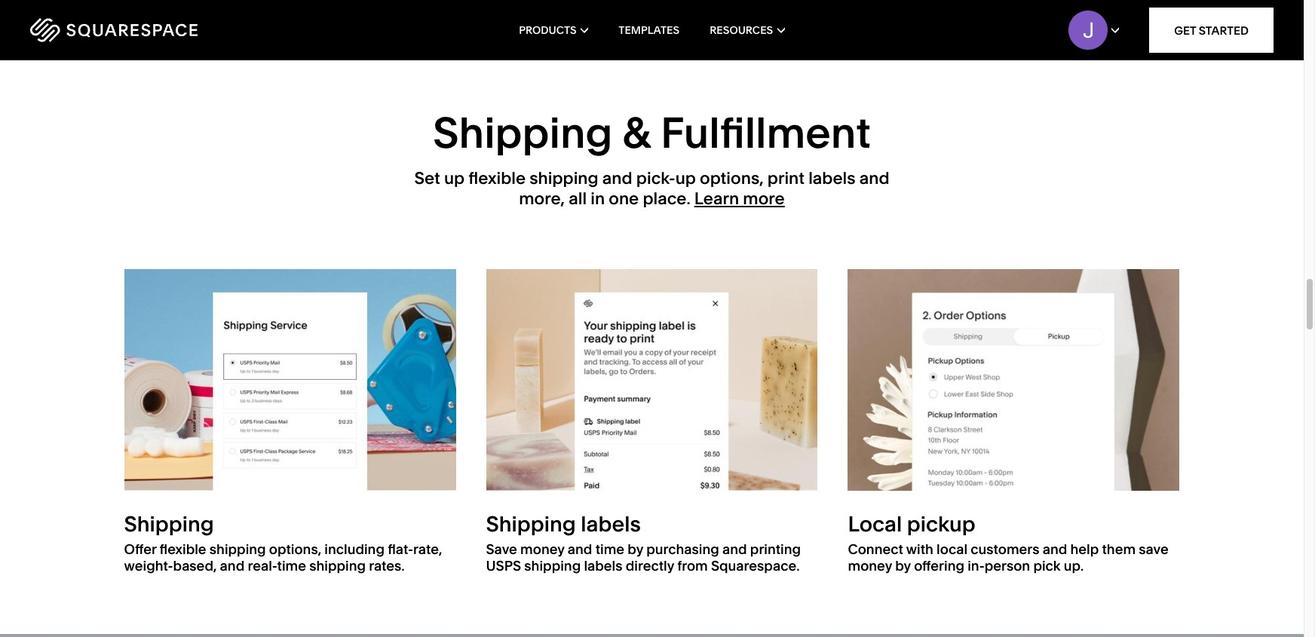 Task type: vqa. For each thing, say whether or not it's contained in the screenshot.
Sell associated with Sell on-demand videos
no



Task type: describe. For each thing, give the bounding box(es) containing it.
time inside shipping offer flexible shipping options, including flat-rate, weight-based, and real-time shipping rates.
[[277, 557, 306, 575]]

up.
[[1064, 557, 1084, 575]]

templates link
[[619, 0, 680, 60]]

shipping for shipping & fulfillment
[[433, 107, 613, 159]]

get started link
[[1150, 8, 1274, 53]]

print
[[768, 168, 805, 189]]

templates
[[619, 23, 680, 37]]

usps
[[486, 557, 521, 575]]

in-
[[968, 557, 985, 575]]

learn more
[[695, 188, 785, 209]]

them
[[1102, 541, 1136, 558]]

learn
[[695, 188, 739, 209]]

pick-
[[637, 168, 676, 189]]

shipping offer flexible shipping options, including flat-rate, weight-based, and real-time shipping rates.
[[124, 511, 442, 575]]

shipping for shipping labels save money and time by purchasing and printing usps shipping labels directly from squarespace.
[[486, 511, 576, 537]]

weight-
[[124, 557, 173, 575]]

directly
[[626, 557, 674, 575]]

in
[[591, 188, 605, 209]]

by inside shipping labels save money and time by purchasing and printing usps shipping labels directly from squarespace.
[[628, 541, 643, 558]]

money inside shipping labels save money and time by purchasing and printing usps shipping labels directly from squarespace.
[[521, 541, 565, 558]]

person
[[985, 557, 1031, 575]]

help
[[1071, 541, 1099, 558]]

options, inside set up flexible shipping and pick-up options, print labels and more, all in one place.
[[700, 168, 764, 189]]

resources button
[[710, 0, 785, 60]]

2 up from the left
[[676, 168, 696, 189]]

easy print label creation example image
[[486, 269, 818, 491]]

printing
[[750, 541, 801, 558]]

customers
[[971, 541, 1040, 558]]

products button
[[519, 0, 589, 60]]

options, inside shipping offer flexible shipping options, including flat-rate, weight-based, and real-time shipping rates.
[[269, 541, 321, 558]]

including
[[325, 541, 385, 558]]

flexible for set
[[469, 168, 526, 189]]

squarespace.
[[711, 557, 800, 575]]

and inside shipping offer flexible shipping options, including flat-rate, weight-based, and real-time shipping rates.
[[220, 557, 245, 575]]

pickup
[[907, 511, 976, 537]]

save
[[1139, 541, 1169, 558]]

1 up from the left
[[444, 168, 465, 189]]

shipping inside shipping labels save money and time by purchasing and printing usps shipping labels directly from squarespace.
[[525, 557, 581, 575]]



Task type: locate. For each thing, give the bounding box(es) containing it.
0 horizontal spatial time
[[277, 557, 306, 575]]

rate,
[[413, 541, 442, 558]]

0 vertical spatial options,
[[700, 168, 764, 189]]

up down shipping & fulfillment
[[676, 168, 696, 189]]

local pickup options example image
[[848, 269, 1180, 491]]

flexible inside shipping offer flexible shipping options, including flat-rate, weight-based, and real-time shipping rates.
[[160, 541, 206, 558]]

shipping for shipping offer flexible shipping options, including flat-rate, weight-based, and real-time shipping rates.
[[124, 511, 214, 537]]

shipping inside shipping offer flexible shipping options, including flat-rate, weight-based, and real-time shipping rates.
[[124, 511, 214, 537]]

save
[[486, 541, 517, 558]]

and inside local pickup connect with local customers and help them save money by offering in-person pick up.
[[1043, 541, 1068, 558]]

squarespace logo link
[[30, 18, 279, 42]]

offering
[[914, 557, 965, 575]]

shipping inside set up flexible shipping and pick-up options, print labels and more, all in one place.
[[530, 168, 599, 189]]

up
[[444, 168, 465, 189], [676, 168, 696, 189]]

0 vertical spatial labels
[[809, 168, 856, 189]]

shipping up 'save'
[[486, 511, 576, 537]]

get started
[[1175, 23, 1249, 37]]

based,
[[173, 557, 217, 575]]

flexible for shipping
[[160, 541, 206, 558]]

labels
[[809, 168, 856, 189], [581, 511, 641, 537], [584, 557, 623, 575]]

1 horizontal spatial money
[[848, 557, 892, 575]]

more
[[743, 188, 785, 209]]

squarespace logo image
[[30, 18, 198, 42]]

pick
[[1034, 557, 1061, 575]]

time left directly
[[596, 541, 625, 558]]

&
[[623, 107, 651, 159]]

resources
[[710, 23, 773, 37]]

shipping labels save money and time by purchasing and printing usps shipping labels directly from squarespace.
[[486, 511, 801, 575]]

one
[[609, 188, 639, 209]]

and
[[603, 168, 633, 189], [860, 168, 890, 189], [568, 541, 592, 558], [723, 541, 747, 558], [1043, 541, 1068, 558], [220, 557, 245, 575]]

options,
[[700, 168, 764, 189], [269, 541, 321, 558]]

labels up directly
[[581, 511, 641, 537]]

0 horizontal spatial up
[[444, 168, 465, 189]]

local
[[937, 541, 968, 558]]

2 vertical spatial labels
[[584, 557, 623, 575]]

1 horizontal spatial options,
[[700, 168, 764, 189]]

started
[[1199, 23, 1249, 37]]

0 horizontal spatial by
[[628, 541, 643, 558]]

labels inside set up flexible shipping and pick-up options, print labels and more, all in one place.
[[809, 168, 856, 189]]

place.
[[643, 188, 691, 209]]

products
[[519, 23, 577, 37]]

1 horizontal spatial flexible
[[469, 168, 526, 189]]

1 vertical spatial flexible
[[160, 541, 206, 558]]

1 vertical spatial options,
[[269, 541, 321, 558]]

labels left directly
[[584, 557, 623, 575]]

flexible shipping options example image
[[124, 269, 456, 491]]

0 horizontal spatial money
[[521, 541, 565, 558]]

time
[[596, 541, 625, 558], [277, 557, 306, 575]]

money
[[521, 541, 565, 558], [848, 557, 892, 575]]

0 horizontal spatial flexible
[[160, 541, 206, 558]]

local
[[848, 511, 902, 537]]

more,
[[519, 188, 565, 209]]

up right set
[[444, 168, 465, 189]]

learn more link
[[695, 188, 785, 209]]

get
[[1175, 23, 1197, 37]]

1 horizontal spatial time
[[596, 541, 625, 558]]

set
[[414, 168, 440, 189]]

from
[[678, 557, 708, 575]]

labels right print
[[809, 168, 856, 189]]

shipping inside shipping labels save money and time by purchasing and printing usps shipping labels directly from squarespace.
[[486, 511, 576, 537]]

by inside local pickup connect with local customers and help them save money by offering in-person pick up.
[[896, 557, 911, 575]]

money right 'save'
[[521, 541, 565, 558]]

fulfillment
[[661, 107, 871, 159]]

flexible right 'offer' at the bottom of page
[[160, 541, 206, 558]]

shipping
[[530, 168, 599, 189], [210, 541, 266, 558], [309, 557, 366, 575], [525, 557, 581, 575]]

connect
[[848, 541, 904, 558]]

real-
[[248, 557, 277, 575]]

purchasing
[[647, 541, 720, 558]]

time left including
[[277, 557, 306, 575]]

all
[[569, 188, 587, 209]]

0 vertical spatial flexible
[[469, 168, 526, 189]]

set up flexible shipping and pick-up options, print labels and more, all in one place.
[[414, 168, 890, 209]]

by left purchasing
[[628, 541, 643, 558]]

1 horizontal spatial up
[[676, 168, 696, 189]]

1 horizontal spatial by
[[896, 557, 911, 575]]

shipping & fulfillment
[[433, 107, 871, 159]]

money inside local pickup connect with local customers and help them save money by offering in-person pick up.
[[848, 557, 892, 575]]

money down local in the right bottom of the page
[[848, 557, 892, 575]]

with
[[907, 541, 934, 558]]

shipping up more,
[[433, 107, 613, 159]]

rates.
[[369, 557, 405, 575]]

offer
[[124, 541, 156, 558]]

1 vertical spatial labels
[[581, 511, 641, 537]]

local pickup connect with local customers and help them save money by offering in-person pick up.
[[848, 511, 1169, 575]]

shipping up 'offer' at the bottom of page
[[124, 511, 214, 537]]

time inside shipping labels save money and time by purchasing and printing usps shipping labels directly from squarespace.
[[596, 541, 625, 558]]

options, left print
[[700, 168, 764, 189]]

flexible right set
[[469, 168, 526, 189]]

flexible
[[469, 168, 526, 189], [160, 541, 206, 558]]

shipping
[[433, 107, 613, 159], [124, 511, 214, 537], [486, 511, 576, 537]]

flat-
[[388, 541, 413, 558]]

0 horizontal spatial options,
[[269, 541, 321, 558]]

flexible inside set up flexible shipping and pick-up options, print labels and more, all in one place.
[[469, 168, 526, 189]]

by
[[628, 541, 643, 558], [896, 557, 911, 575]]

by left offering
[[896, 557, 911, 575]]

options, left including
[[269, 541, 321, 558]]



